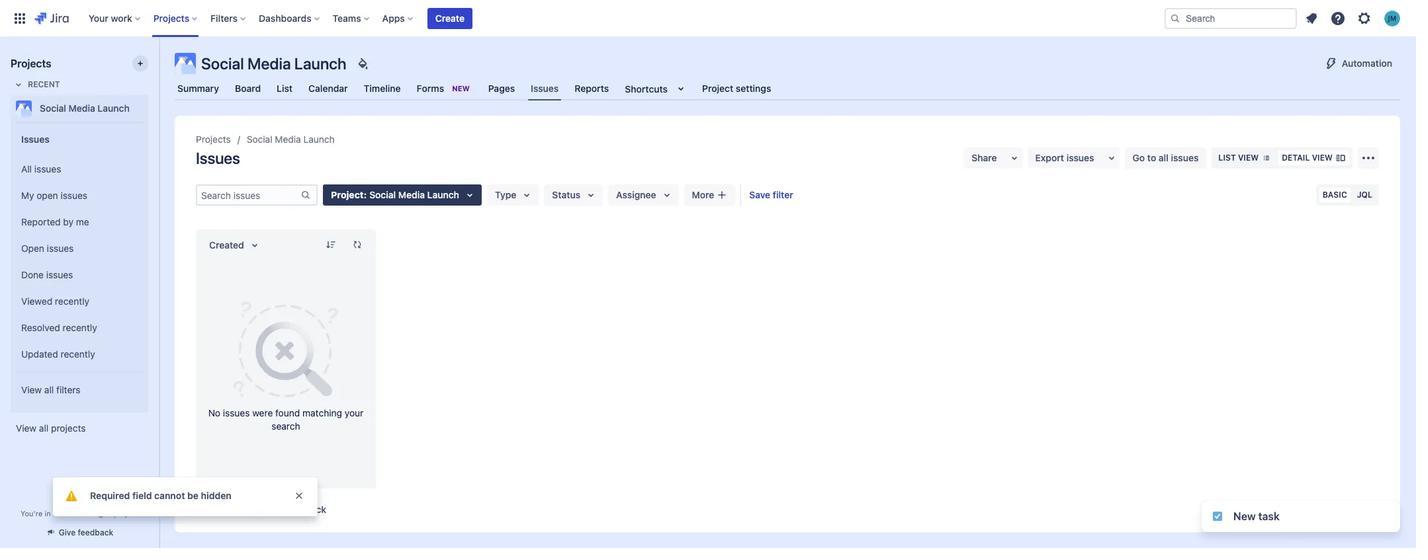 Task type: locate. For each thing, give the bounding box(es) containing it.
view for view all projects
[[16, 423, 37, 434]]

banner containing your work
[[0, 0, 1417, 37]]

1 vertical spatial project
[[331, 189, 364, 201]]

banner
[[0, 0, 1417, 37]]

social media launch link
[[11, 95, 143, 122], [247, 132, 335, 148]]

view left projects
[[16, 423, 37, 434]]

1 vertical spatial issues
[[21, 133, 50, 145]]

view down updated
[[21, 384, 42, 396]]

status button
[[544, 185, 603, 206]]

your
[[89, 12, 108, 24]]

0 vertical spatial project
[[702, 83, 734, 94]]

0 horizontal spatial give feedback
[[59, 528, 113, 538]]

updated recently
[[21, 349, 95, 360]]

you're in a team-managed project
[[21, 510, 138, 518]]

forms
[[417, 83, 444, 94]]

summary
[[177, 83, 219, 94]]

projects for projects link on the left of the page
[[196, 134, 231, 145]]

settings
[[736, 83, 771, 94]]

created
[[209, 240, 244, 251]]

0 vertical spatial give feedback button
[[238, 500, 334, 521]]

2 horizontal spatial issues
[[531, 83, 559, 94]]

projects down summary "link"
[[196, 134, 231, 145]]

media up list link
[[248, 54, 291, 73]]

issues inside export issues button
[[1067, 152, 1095, 164]]

issues inside done issues link
[[46, 269, 73, 280]]

group
[[16, 122, 143, 412], [16, 152, 143, 372]]

1 horizontal spatial give feedback
[[264, 504, 326, 516]]

filters
[[211, 12, 238, 24]]

0 vertical spatial projects
[[153, 12, 189, 24]]

1 vertical spatial social media launch link
[[247, 132, 335, 148]]

social right :
[[370, 189, 396, 201]]

reported by me
[[21, 216, 89, 227]]

tab list
[[167, 77, 1409, 101]]

1 view from the left
[[1239, 153, 1259, 163]]

dismiss image
[[294, 491, 305, 502]]

settings image
[[1357, 10, 1373, 26]]

field
[[132, 491, 152, 502]]

new task
[[1234, 511, 1280, 523]]

0 horizontal spatial give
[[59, 528, 76, 538]]

teams
[[333, 12, 361, 24]]

give feedback for give feedback button to the bottom
[[59, 528, 113, 538]]

1 horizontal spatial list
[[1219, 153, 1236, 163]]

project : social media launch
[[331, 189, 459, 201]]

list link
[[274, 77, 295, 101]]

new
[[452, 84, 470, 93], [1234, 511, 1256, 523]]

issues right export
[[1067, 152, 1095, 164]]

1 horizontal spatial project
[[702, 83, 734, 94]]

filters button
[[207, 8, 251, 29]]

refresh image
[[352, 240, 363, 250]]

0 horizontal spatial new
[[452, 84, 470, 93]]

more
[[692, 189, 715, 201]]

0 vertical spatial recently
[[55, 296, 89, 307]]

project inside project settings link
[[702, 83, 734, 94]]

issues up all issues
[[21, 133, 50, 145]]

new inside button
[[1234, 511, 1256, 523]]

social up summary
[[201, 54, 244, 73]]

1 horizontal spatial view
[[1312, 153, 1333, 163]]

0 horizontal spatial view
[[1239, 153, 1259, 163]]

1 horizontal spatial feedback
[[286, 504, 326, 516]]

issues right no
[[223, 408, 250, 419]]

project left settings
[[702, 83, 734, 94]]

share button
[[964, 148, 1023, 169]]

social media launch
[[201, 54, 347, 73], [40, 103, 130, 114], [247, 134, 335, 145]]

issues up viewed recently
[[46, 269, 73, 280]]

issues right pages
[[531, 83, 559, 94]]

launch
[[294, 54, 347, 73], [98, 103, 130, 114], [304, 134, 335, 145], [427, 189, 459, 201]]

issues down reported by me
[[47, 243, 74, 254]]

export issues button
[[1028, 148, 1120, 169]]

0 vertical spatial new
[[452, 84, 470, 93]]

status
[[552, 189, 581, 201]]

sort descending image
[[326, 240, 336, 250]]

social media launch down recent
[[40, 103, 130, 114]]

view right detail
[[1312, 153, 1333, 163]]

primary element
[[8, 0, 1165, 37]]

2 horizontal spatial projects
[[196, 134, 231, 145]]

issues
[[531, 83, 559, 94], [21, 133, 50, 145], [196, 149, 240, 167]]

0 vertical spatial list
[[277, 83, 293, 94]]

all
[[21, 163, 32, 174]]

recently for viewed recently
[[55, 296, 89, 307]]

feedback down dismiss image
[[286, 504, 326, 516]]

2 vertical spatial social media launch
[[247, 134, 335, 145]]

open share dialog image
[[1007, 150, 1023, 166]]

recently down viewed recently link
[[63, 322, 97, 333]]

1 horizontal spatial give
[[264, 504, 283, 516]]

open
[[37, 190, 58, 201]]

export issues
[[1036, 152, 1095, 164]]

social right projects link on the left of the page
[[247, 134, 273, 145]]

export
[[1036, 152, 1065, 164]]

import and bulk change issues image
[[1361, 150, 1377, 166]]

sidebar navigation image
[[144, 53, 173, 79]]

2 group from the top
[[16, 152, 143, 372]]

1 horizontal spatial issues
[[196, 149, 240, 167]]

1 horizontal spatial social media launch link
[[247, 132, 335, 148]]

done
[[21, 269, 44, 280]]

feedback down managed
[[78, 528, 113, 538]]

0 vertical spatial social media launch
[[201, 54, 347, 73]]

basic
[[1323, 190, 1348, 200]]

summary link
[[175, 77, 222, 101]]

0 horizontal spatial feedback
[[78, 528, 113, 538]]

1 vertical spatial new
[[1234, 511, 1256, 523]]

give feedback down dismiss image
[[264, 504, 326, 516]]

task
[[1259, 511, 1280, 523]]

view left detail
[[1239, 153, 1259, 163]]

search image
[[1170, 13, 1181, 24]]

launch left type
[[427, 189, 459, 201]]

notifications image
[[1304, 10, 1320, 26]]

pages link
[[486, 77, 518, 101]]

issues inside all issues link
[[34, 163, 61, 174]]

all issues
[[21, 163, 61, 174]]

0 vertical spatial social media launch link
[[11, 95, 143, 122]]

issues inside "tab list"
[[531, 83, 559, 94]]

to
[[1148, 152, 1157, 164]]

addicon image
[[717, 190, 728, 201]]

recently down resolved recently link
[[61, 349, 95, 360]]

list view
[[1219, 153, 1259, 163]]

1 horizontal spatial projects
[[153, 12, 189, 24]]

issues
[[1067, 152, 1095, 164], [1171, 152, 1199, 164], [34, 163, 61, 174], [61, 190, 87, 201], [47, 243, 74, 254], [46, 269, 73, 280], [223, 408, 250, 419]]

media right :
[[398, 189, 425, 201]]

open export issues dropdown image
[[1104, 150, 1120, 166]]

issues down all issues link
[[61, 190, 87, 201]]

social
[[201, 54, 244, 73], [40, 103, 66, 114], [247, 134, 273, 145], [370, 189, 396, 201]]

social media launch link down list link
[[247, 132, 335, 148]]

0 vertical spatial all
[[1159, 152, 1169, 164]]

be
[[187, 491, 199, 502]]

0 horizontal spatial list
[[277, 83, 293, 94]]

in
[[45, 510, 51, 518]]

go to all issues link
[[1125, 148, 1207, 169]]

0 vertical spatial view
[[21, 384, 42, 396]]

project for project : social media launch
[[331, 189, 364, 201]]

all left projects
[[39, 423, 49, 434]]

2 vertical spatial recently
[[61, 349, 95, 360]]

type button
[[487, 185, 539, 206]]

project
[[702, 83, 734, 94], [331, 189, 364, 201]]

social media launch link down recent
[[11, 95, 143, 122]]

media up all issues link
[[69, 103, 95, 114]]

open issues link
[[16, 236, 143, 262]]

all for projects
[[39, 423, 49, 434]]

0 horizontal spatial project
[[331, 189, 364, 201]]

no issues were found matching your search
[[208, 408, 364, 432]]

all right to
[[1159, 152, 1169, 164]]

issues right all
[[34, 163, 61, 174]]

managed
[[80, 510, 112, 518]]

1 vertical spatial recently
[[63, 322, 97, 333]]

projects
[[153, 12, 189, 24], [11, 58, 51, 70], [196, 134, 231, 145]]

automation image
[[1324, 56, 1340, 71]]

0 horizontal spatial give feedback button
[[38, 522, 121, 544]]

1 vertical spatial social media launch
[[40, 103, 130, 114]]

issues down projects link on the left of the page
[[196, 149, 240, 167]]

1 vertical spatial all
[[44, 384, 54, 396]]

my
[[21, 190, 34, 201]]

new for new task
[[1234, 511, 1256, 523]]

view
[[1239, 153, 1259, 163], [1312, 153, 1333, 163]]

projects inside popup button
[[153, 12, 189, 24]]

projects for projects popup button at the left top of page
[[153, 12, 189, 24]]

open
[[21, 243, 44, 254]]

issues for export issues
[[1067, 152, 1095, 164]]

0 horizontal spatial issues
[[21, 133, 50, 145]]

search
[[272, 421, 300, 432]]

2 view from the left
[[1312, 153, 1333, 163]]

view all filters link
[[16, 377, 143, 404]]

social media launch up list link
[[201, 54, 347, 73]]

save
[[750, 189, 771, 201]]

list right go to all issues
[[1219, 153, 1236, 163]]

issues right to
[[1171, 152, 1199, 164]]

collapse recent projects image
[[11, 77, 26, 93]]

new left task
[[1234, 511, 1256, 523]]

recently down done issues link
[[55, 296, 89, 307]]

2 vertical spatial issues
[[196, 149, 240, 167]]

0 vertical spatial issues
[[531, 83, 559, 94]]

your work button
[[85, 8, 145, 29]]

1 vertical spatial view
[[16, 423, 37, 434]]

list right board
[[277, 83, 293, 94]]

0 vertical spatial give feedback
[[264, 504, 326, 516]]

1 vertical spatial projects
[[11, 58, 51, 70]]

list for list view
[[1219, 153, 1236, 163]]

1 horizontal spatial new
[[1234, 511, 1256, 523]]

2 vertical spatial all
[[39, 423, 49, 434]]

jira image
[[34, 10, 69, 26], [34, 10, 69, 26]]

view
[[21, 384, 42, 396], [16, 423, 37, 434]]

view all filters
[[21, 384, 80, 396]]

your profile and settings image
[[1385, 10, 1401, 26]]

projects
[[51, 423, 86, 434]]

view for detail view
[[1312, 153, 1333, 163]]

2 vertical spatial projects
[[196, 134, 231, 145]]

list inside "tab list"
[[277, 83, 293, 94]]

view all projects
[[16, 423, 86, 434]]

your
[[345, 408, 364, 419]]

issues inside no issues were found matching your search
[[223, 408, 250, 419]]

issues inside open issues link
[[47, 243, 74, 254]]

projects up recent
[[11, 58, 51, 70]]

new right forms
[[452, 84, 470, 93]]

work
[[111, 12, 132, 24]]

give
[[264, 504, 283, 516], [59, 528, 76, 538]]

issues inside group
[[21, 133, 50, 145]]

1 vertical spatial list
[[1219, 153, 1236, 163]]

1 vertical spatial give
[[59, 528, 76, 538]]

give feedback down you're in a team-managed project
[[59, 528, 113, 538]]

1 vertical spatial feedback
[[78, 528, 113, 538]]

detail view
[[1282, 153, 1333, 163]]

media
[[248, 54, 291, 73], [69, 103, 95, 114], [275, 134, 301, 145], [398, 189, 425, 201]]

1 vertical spatial give feedback
[[59, 528, 113, 538]]

projects right work
[[153, 12, 189, 24]]

1 group from the top
[[16, 122, 143, 412]]

all left filters
[[44, 384, 54, 396]]

reported by me link
[[16, 209, 143, 236]]

project up refresh icon
[[331, 189, 364, 201]]

task icon image
[[1213, 512, 1223, 522]]

my open issues link
[[16, 183, 143, 209]]

social media launch down list link
[[247, 134, 335, 145]]



Task type: vqa. For each thing, say whether or not it's contained in the screenshot.
the Import
no



Task type: describe. For each thing, give the bounding box(es) containing it.
your work
[[89, 12, 132, 24]]

updated recently link
[[16, 342, 143, 368]]

go to all issues
[[1133, 152, 1199, 164]]

my open issues
[[21, 190, 87, 201]]

automation button
[[1316, 53, 1401, 74]]

go
[[1133, 152, 1145, 164]]

issues for projects link on the left of the page
[[196, 149, 240, 167]]

group containing issues
[[16, 122, 143, 412]]

type
[[495, 189, 517, 201]]

:
[[364, 189, 367, 201]]

issues inside my open issues link
[[61, 190, 87, 201]]

Search field
[[1165, 8, 1298, 29]]

issues for the left social media launch link
[[21, 133, 50, 145]]

list for list
[[277, 83, 293, 94]]

recent
[[28, 79, 60, 89]]

created button
[[201, 235, 271, 256]]

view all projects link
[[11, 417, 148, 441]]

detail
[[1282, 153, 1310, 163]]

share
[[972, 152, 997, 164]]

view for view all filters
[[21, 384, 42, 396]]

done issues link
[[16, 262, 143, 289]]

group containing all issues
[[16, 152, 143, 372]]

filter
[[773, 189, 794, 201]]

give feedback for rightmost give feedback button
[[264, 504, 326, 516]]

issues inside "go to all issues" link
[[1171, 152, 1199, 164]]

order by image
[[247, 238, 263, 254]]

a
[[53, 510, 57, 518]]

new for new
[[452, 84, 470, 93]]

issues for all issues
[[34, 163, 61, 174]]

create project image
[[135, 58, 146, 69]]

issues for no issues were found matching your search
[[223, 408, 250, 419]]

projects link
[[196, 132, 231, 148]]

by
[[63, 216, 74, 227]]

1 vertical spatial give feedback button
[[38, 522, 121, 544]]

open issues
[[21, 243, 74, 254]]

media down list link
[[275, 134, 301, 145]]

viewed recently
[[21, 296, 89, 307]]

dashboards button
[[255, 8, 325, 29]]

warning image
[[64, 489, 79, 504]]

set background color image
[[355, 56, 370, 71]]

calendar link
[[306, 77, 351, 101]]

matching
[[303, 408, 342, 419]]

cannot
[[154, 491, 185, 502]]

shortcuts button
[[622, 77, 692, 101]]

create button
[[428, 8, 473, 29]]

teams button
[[329, 8, 374, 29]]

all issues link
[[16, 156, 143, 183]]

board link
[[232, 77, 264, 101]]

launch up calendar
[[294, 54, 347, 73]]

tab list containing issues
[[167, 77, 1409, 101]]

reports
[[575, 83, 609, 94]]

required field cannot be hidden
[[90, 491, 232, 502]]

apps
[[382, 12, 405, 24]]

launch left add to starred icon
[[98, 103, 130, 114]]

launch down calendar link
[[304, 134, 335, 145]]

required
[[90, 491, 130, 502]]

dashboards
[[259, 12, 312, 24]]

assignee
[[616, 189, 656, 201]]

new task button
[[1202, 501, 1401, 533]]

hidden
[[201, 491, 232, 502]]

0 vertical spatial give
[[264, 504, 283, 516]]

issues for open issues
[[47, 243, 74, 254]]

reports link
[[572, 77, 612, 101]]

issues for done issues
[[46, 269, 73, 280]]

project settings
[[702, 83, 771, 94]]

project for project settings
[[702, 83, 734, 94]]

team-
[[59, 510, 80, 518]]

appswitcher icon image
[[12, 10, 28, 26]]

0 vertical spatial feedback
[[286, 504, 326, 516]]

pages
[[488, 83, 515, 94]]

view for list view
[[1239, 153, 1259, 163]]

create
[[435, 12, 465, 24]]

0 horizontal spatial projects
[[11, 58, 51, 70]]

project
[[114, 510, 138, 518]]

resolved recently
[[21, 322, 97, 333]]

resolved
[[21, 322, 60, 333]]

updated
[[21, 349, 58, 360]]

jql
[[1358, 190, 1373, 200]]

shortcuts
[[625, 83, 668, 94]]

timeline link
[[361, 77, 404, 101]]

0 horizontal spatial social media launch link
[[11, 95, 143, 122]]

1 horizontal spatial give feedback button
[[238, 500, 334, 521]]

viewed recently link
[[16, 289, 143, 315]]

me
[[76, 216, 89, 227]]

recently for resolved recently
[[63, 322, 97, 333]]

automation
[[1342, 58, 1393, 69]]

apps button
[[378, 8, 418, 29]]

save filter button
[[742, 185, 801, 206]]

calendar
[[309, 83, 348, 94]]

help image
[[1331, 10, 1346, 26]]

done issues
[[21, 269, 73, 280]]

social down recent
[[40, 103, 66, 114]]

no
[[208, 408, 220, 419]]

were
[[252, 408, 273, 419]]

timeline
[[364, 83, 401, 94]]

projects button
[[149, 8, 203, 29]]

assignee button
[[608, 185, 679, 206]]

reported
[[21, 216, 61, 227]]

Search issues text field
[[197, 186, 301, 205]]

found
[[275, 408, 300, 419]]

all for filters
[[44, 384, 54, 396]]

resolved recently link
[[16, 315, 143, 342]]

add to starred image
[[144, 101, 160, 117]]

more button
[[684, 185, 736, 206]]

recently for updated recently
[[61, 349, 95, 360]]



